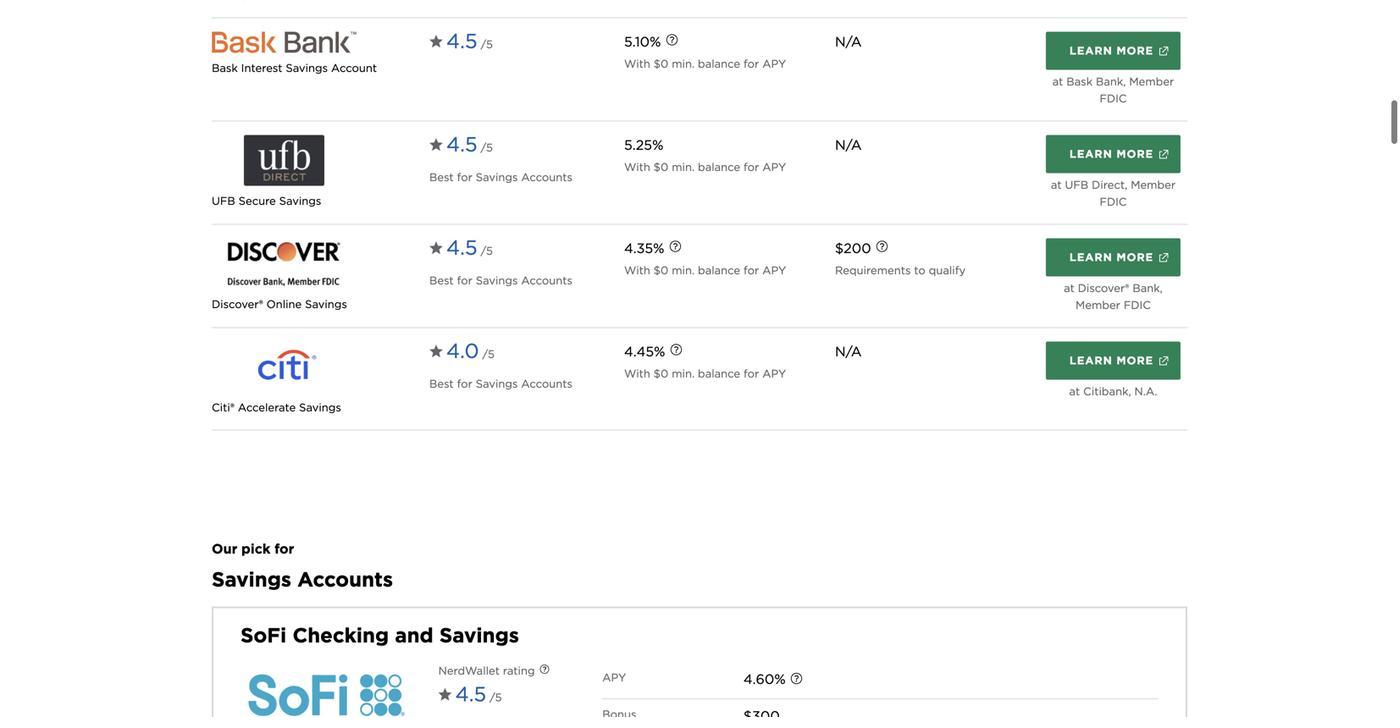 Task type: vqa. For each thing, say whether or not it's contained in the screenshot.
More information about APY image for 5.10%
yes



Task type: describe. For each thing, give the bounding box(es) containing it.
member for 5.10%
[[1130, 75, 1175, 88]]

ufb secure savings
[[212, 195, 322, 208]]

learn more link for 4.35%
[[1047, 239, 1181, 277]]

0 horizontal spatial ufb
[[212, 195, 235, 208]]

accelerate
[[238, 401, 296, 414]]

discover® inside at discover® bank, member fdic
[[1079, 282, 1130, 295]]

more information about apy image for 4.0
[[658, 333, 695, 370]]

bask interest savings account image
[[212, 32, 357, 53]]

best for 4.35%
[[430, 274, 454, 287]]

apy for 5.10%
[[763, 57, 787, 70]]

nerdwallet rating
[[439, 665, 535, 678]]

apy inside 5.25% with $0 min. balance for apy
[[763, 161, 787, 174]]

citi® accelerate savings image
[[212, 342, 357, 393]]

more for 4.35%
[[1117, 251, 1154, 264]]

learn more for 4.35%
[[1070, 251, 1154, 264]]

requirements to qualify
[[836, 264, 966, 277]]

with for 4.35%
[[625, 264, 651, 277]]

1 best for savings accounts from the top
[[430, 171, 573, 184]]

2 learn from the top
[[1070, 147, 1113, 161]]

learn more for 5.10%
[[1070, 44, 1154, 57]]

2 learn more link from the top
[[1047, 135, 1181, 173]]

sofi
[[241, 624, 287, 648]]

more for 5.10%
[[1117, 44, 1154, 57]]

$0 for 4.35%
[[654, 264, 669, 277]]

apy for 4.45%
[[763, 367, 787, 381]]

savings accounts
[[212, 568, 393, 592]]

4.60
[[744, 672, 775, 688]]

checking
[[293, 624, 389, 648]]

ufb secure savings image
[[212, 135, 357, 186]]

discover® online savings
[[212, 298, 347, 311]]

$0 for 4.45%
[[654, 367, 669, 381]]

min. inside 5.25% with $0 min. balance for apy
[[672, 161, 695, 174]]

at ufb direct, member fdic
[[1052, 178, 1176, 208]]

5.25% with $0 min. balance for apy
[[625, 137, 787, 174]]

pick
[[242, 541, 271, 558]]

with for 5.10%
[[625, 57, 651, 70]]

account
[[331, 61, 377, 75]]

direct,
[[1093, 178, 1128, 192]]

apy for 4.35%
[[763, 264, 787, 277]]

nerdwallet
[[439, 665, 500, 678]]

n/a for 4.5
[[836, 137, 862, 153]]

how is this rating determined? image
[[526, 653, 564, 690]]

0 horizontal spatial more information about apy image
[[654, 23, 691, 60]]

$200
[[836, 240, 872, 257]]

sofi checking and savings link
[[241, 622, 519, 650]]

our pick for
[[212, 541, 294, 558]]

and
[[395, 624, 434, 648]]

$0 for 5.10%
[[654, 57, 669, 70]]

learn more for 4.45%
[[1070, 354, 1154, 367]]

online
[[267, 298, 302, 311]]

at inside at ufb direct, member fdic
[[1052, 178, 1062, 192]]

at for 4.45%
[[1070, 385, 1081, 398]]

4.0 /5
[[447, 339, 495, 364]]

citi® accelerate savings
[[212, 401, 341, 414]]

sofi checking and savings image
[[241, 663, 415, 718]]

4.45%
[[625, 344, 666, 360]]

1 vertical spatial more information about apy image
[[779, 663, 816, 700]]

member inside at ufb direct, member fdic
[[1132, 178, 1176, 192]]

min. for 4.45%
[[672, 367, 695, 381]]

with $0 min. balance for apy for 4.5
[[625, 264, 787, 277]]

%
[[775, 672, 786, 688]]

balance for 4.45%
[[698, 367, 741, 381]]

at for 5.10%
[[1053, 75, 1064, 88]]

2 more from the top
[[1117, 147, 1154, 161]]

ufb inside at ufb direct, member fdic
[[1066, 178, 1089, 192]]

with $0 min. balance for apy for 4.0
[[625, 367, 787, 381]]

bask inside at bask bank, member fdic
[[1067, 75, 1093, 88]]

balance for 4.35%
[[698, 264, 741, 277]]



Task type: locate. For each thing, give the bounding box(es) containing it.
1 vertical spatial more information about apy image
[[658, 333, 695, 370]]

more information about apy image for 4.5
[[657, 230, 694, 267]]

1 vertical spatial bank,
[[1133, 282, 1163, 295]]

accounts for 5.25%
[[522, 171, 573, 184]]

2 best from the top
[[430, 274, 454, 287]]

with for 4.45%
[[625, 367, 651, 381]]

with $0 min. balance for apy down 4.35%
[[625, 264, 787, 277]]

with $0 min. balance for apy
[[625, 57, 787, 70], [625, 264, 787, 277], [625, 367, 787, 381]]

4 $0 from the top
[[654, 367, 669, 381]]

citi®
[[212, 401, 235, 414]]

learn up at bask bank, member fdic at the right top
[[1070, 44, 1113, 57]]

1 horizontal spatial ufb
[[1066, 178, 1089, 192]]

at citibank, n.a.
[[1070, 385, 1158, 398]]

best for savings accounts for 4.45%
[[430, 378, 573, 391]]

3 with from the top
[[625, 264, 651, 277]]

1 vertical spatial bask
[[1067, 75, 1093, 88]]

more for 4.45%
[[1117, 354, 1154, 367]]

2 vertical spatial best for savings accounts
[[430, 378, 573, 391]]

with down 4.45%
[[625, 367, 651, 381]]

3 balance from the top
[[698, 264, 741, 277]]

learn
[[1070, 44, 1113, 57], [1070, 147, 1113, 161], [1070, 251, 1113, 264], [1070, 354, 1113, 367]]

n/a for 4.0
[[836, 344, 862, 360]]

2 vertical spatial n/a
[[836, 344, 862, 360]]

ufb left direct,
[[1066, 178, 1089, 192]]

4 balance from the top
[[698, 367, 741, 381]]

learn for 5.10%
[[1070, 44, 1113, 57]]

4 with from the top
[[625, 367, 651, 381]]

1 $0 from the top
[[654, 57, 669, 70]]

2 $0 from the top
[[654, 161, 669, 174]]

1 min. from the top
[[672, 57, 695, 70]]

more information about apy image
[[654, 23, 691, 60], [779, 663, 816, 700]]

4.5 /5
[[447, 29, 493, 53], [447, 132, 493, 157], [447, 236, 493, 260], [456, 683, 502, 707]]

learn for 4.45%
[[1070, 354, 1113, 367]]

bask
[[212, 61, 238, 75], [1067, 75, 1093, 88]]

at
[[1053, 75, 1064, 88], [1052, 178, 1062, 192], [1064, 282, 1075, 295], [1070, 385, 1081, 398]]

2 with $0 min. balance for apy from the top
[[625, 264, 787, 277]]

4.35%
[[625, 240, 665, 257]]

1 learn more link from the top
[[1047, 32, 1181, 70]]

0 vertical spatial member
[[1130, 75, 1175, 88]]

1 horizontal spatial more information about apy image
[[779, 663, 816, 700]]

learn more link for 4.45%
[[1047, 342, 1181, 380]]

at inside at discover® bank, member fdic
[[1064, 282, 1075, 295]]

learn up direct,
[[1070, 147, 1113, 161]]

2 best for savings accounts from the top
[[430, 274, 573, 287]]

bask interest savings account
[[212, 61, 377, 75]]

learn for 4.35%
[[1070, 251, 1113, 264]]

bank, for 5.10%
[[1097, 75, 1127, 88]]

0 vertical spatial discover®
[[1079, 282, 1130, 295]]

bank,
[[1097, 75, 1127, 88], [1133, 282, 1163, 295]]

1 best from the top
[[430, 171, 454, 184]]

1 horizontal spatial bask
[[1067, 75, 1093, 88]]

3 learn more link from the top
[[1047, 239, 1181, 277]]

balance inside 5.25% with $0 min. balance for apy
[[698, 161, 741, 174]]

with $0 min. balance for apy down 5.10%
[[625, 57, 787, 70]]

secure
[[239, 195, 276, 208]]

3 learn more from the top
[[1070, 251, 1154, 264]]

0 horizontal spatial bask
[[212, 61, 238, 75]]

0 vertical spatial more information about apy image
[[654, 23, 691, 60]]

3 best for savings accounts from the top
[[430, 378, 573, 391]]

n/a
[[836, 33, 862, 50], [836, 137, 862, 153], [836, 344, 862, 360]]

$0 down 4.45%
[[654, 367, 669, 381]]

rated 4.0 out of 5 element
[[447, 335, 495, 372]]

with $0 min. balance for apy down 4.45%
[[625, 367, 787, 381]]

learn more link up at bask bank, member fdic at the right top
[[1047, 32, 1181, 70]]

3 best from the top
[[430, 378, 454, 391]]

2 learn more from the top
[[1070, 147, 1154, 161]]

/5 inside 4.0 /5
[[483, 348, 495, 361]]

more up direct,
[[1117, 147, 1154, 161]]

member inside at discover® bank, member fdic
[[1076, 299, 1121, 312]]

3 with $0 min. balance for apy from the top
[[625, 367, 787, 381]]

best for 4.45%
[[430, 378, 454, 391]]

learn more link up at discover® bank, member fdic
[[1047, 239, 1181, 277]]

with inside 5.25% with $0 min. balance for apy
[[625, 161, 651, 174]]

/5 for 5.25%
[[481, 141, 493, 154]]

for
[[744, 57, 760, 70], [744, 161, 760, 174], [457, 171, 473, 184], [744, 264, 760, 277], [457, 274, 473, 287], [744, 367, 760, 381], [457, 378, 473, 391], [275, 541, 294, 558]]

more up at discover® bank, member fdic
[[1117, 251, 1154, 264]]

n.a.
[[1135, 385, 1158, 398]]

to
[[915, 264, 926, 277]]

4 learn more from the top
[[1070, 354, 1154, 367]]

0 horizontal spatial bank,
[[1097, 75, 1127, 88]]

bank, inside at bask bank, member fdic
[[1097, 75, 1127, 88]]

qualify
[[929, 264, 966, 277]]

with down 5.25%
[[625, 161, 651, 174]]

more information about apy image
[[657, 230, 694, 267], [658, 333, 695, 370]]

savings
[[286, 61, 328, 75], [476, 171, 518, 184], [279, 195, 322, 208], [476, 274, 518, 287], [305, 298, 347, 311], [476, 378, 518, 391], [299, 401, 341, 414], [212, 568, 291, 592], [440, 624, 519, 648]]

0 vertical spatial best for savings accounts
[[430, 171, 573, 184]]

3 learn from the top
[[1070, 251, 1113, 264]]

learn more link up at citibank, n.a.
[[1047, 342, 1181, 380]]

3 $0 from the top
[[654, 264, 669, 277]]

4 learn more link from the top
[[1047, 342, 1181, 380]]

1 vertical spatial fdic
[[1100, 195, 1128, 208]]

more up at bask bank, member fdic at the right top
[[1117, 44, 1154, 57]]

discover®
[[1079, 282, 1130, 295], [212, 298, 263, 311]]

/5 for 4.35%
[[481, 245, 493, 258]]

accounts for 4.35%
[[522, 274, 573, 287]]

interest
[[241, 61, 283, 75]]

at for 4.35%
[[1064, 282, 1075, 295]]

2 vertical spatial fdic
[[1124, 299, 1152, 312]]

accounts
[[522, 171, 573, 184], [522, 274, 573, 287], [522, 378, 573, 391], [298, 568, 393, 592]]

1 vertical spatial member
[[1132, 178, 1176, 192]]

learn more up at citibank, n.a.
[[1070, 354, 1154, 367]]

min. for 5.10%
[[672, 57, 695, 70]]

1 balance from the top
[[698, 57, 741, 70]]

2 vertical spatial with $0 min. balance for apy
[[625, 367, 787, 381]]

requirements
[[836, 264, 911, 277]]

bank, for 4.35%
[[1133, 282, 1163, 295]]

2 vertical spatial member
[[1076, 299, 1121, 312]]

best for savings accounts
[[430, 171, 573, 184], [430, 274, 573, 287], [430, 378, 573, 391]]

0 vertical spatial more information about apy image
[[657, 230, 694, 267]]

with down 4.35%
[[625, 264, 651, 277]]

1 vertical spatial with $0 min. balance for apy
[[625, 264, 787, 277]]

apy
[[763, 57, 787, 70], [763, 161, 787, 174], [763, 264, 787, 277], [763, 367, 787, 381], [603, 672, 627, 685]]

4 learn from the top
[[1070, 354, 1113, 367]]

min.
[[672, 57, 695, 70], [672, 161, 695, 174], [672, 264, 695, 277], [672, 367, 695, 381]]

$0 down 5.10%
[[654, 57, 669, 70]]

member for 4.35%
[[1076, 299, 1121, 312]]

discover® online savings image
[[212, 239, 357, 289]]

0 vertical spatial ufb
[[1066, 178, 1089, 192]]

member inside at bask bank, member fdic
[[1130, 75, 1175, 88]]

2 vertical spatial best
[[430, 378, 454, 391]]

$0 down 5.25%
[[654, 161, 669, 174]]

learn up citibank,
[[1070, 354, 1113, 367]]

rated 4.5 out of 5 element
[[447, 25, 493, 62], [447, 128, 493, 166], [447, 232, 493, 269], [456, 680, 502, 717]]

1 more from the top
[[1117, 44, 1154, 57]]

fdic inside at bask bank, member fdic
[[1100, 92, 1128, 105]]

citibank,
[[1084, 385, 1132, 398]]

0 vertical spatial n/a
[[836, 33, 862, 50]]

0 vertical spatial fdic
[[1100, 92, 1128, 105]]

2 balance from the top
[[698, 161, 741, 174]]

4 more from the top
[[1117, 354, 1154, 367]]

0 vertical spatial bask
[[212, 61, 238, 75]]

1 vertical spatial ufb
[[212, 195, 235, 208]]

ufb left secure
[[212, 195, 235, 208]]

1 learn more from the top
[[1070, 44, 1154, 57]]

1 learn from the top
[[1070, 44, 1113, 57]]

1 with from the top
[[625, 57, 651, 70]]

1 vertical spatial discover®
[[212, 298, 263, 311]]

1 horizontal spatial bank,
[[1133, 282, 1163, 295]]

balance
[[698, 57, 741, 70], [698, 161, 741, 174], [698, 264, 741, 277], [698, 367, 741, 381]]

$0
[[654, 57, 669, 70], [654, 161, 669, 174], [654, 264, 669, 277], [654, 367, 669, 381]]

min. for 4.35%
[[672, 264, 695, 277]]

our
[[212, 541, 238, 558]]

/5 for 4.45%
[[483, 348, 495, 361]]

accounts for 4.45%
[[522, 378, 573, 391]]

with
[[625, 57, 651, 70], [625, 161, 651, 174], [625, 264, 651, 277], [625, 367, 651, 381]]

5.10%
[[625, 33, 661, 50]]

1 vertical spatial best
[[430, 274, 454, 287]]

0 vertical spatial bank,
[[1097, 75, 1127, 88]]

balance for 5.10%
[[698, 57, 741, 70]]

fdic inside at ufb direct, member fdic
[[1100, 195, 1128, 208]]

1 with $0 min. balance for apy from the top
[[625, 57, 787, 70]]

learn more
[[1070, 44, 1154, 57], [1070, 147, 1154, 161], [1070, 251, 1154, 264], [1070, 354, 1154, 367]]

1 horizontal spatial discover®
[[1079, 282, 1130, 295]]

more up n.a.
[[1117, 354, 1154, 367]]

3 more from the top
[[1117, 251, 1154, 264]]

0 horizontal spatial discover®
[[212, 298, 263, 311]]

at bask bank, member fdic
[[1053, 75, 1175, 105]]

at inside at bask bank, member fdic
[[1053, 75, 1064, 88]]

more
[[1117, 44, 1154, 57], [1117, 147, 1154, 161], [1117, 251, 1154, 264], [1117, 354, 1154, 367]]

$0 down 4.35%
[[654, 264, 669, 277]]

for inside 5.25% with $0 min. balance for apy
[[744, 161, 760, 174]]

fdic for 4.35%
[[1124, 299, 1152, 312]]

member
[[1130, 75, 1175, 88], [1132, 178, 1176, 192], [1076, 299, 1121, 312]]

2 n/a from the top
[[836, 137, 862, 153]]

0 vertical spatial with $0 min. balance for apy
[[625, 57, 787, 70]]

learn more up direct,
[[1070, 147, 1154, 161]]

/5
[[481, 38, 493, 51], [481, 141, 493, 154], [481, 245, 493, 258], [483, 348, 495, 361], [490, 692, 502, 705]]

5.25%
[[625, 137, 664, 153]]

ufb
[[1066, 178, 1089, 192], [212, 195, 235, 208]]

1 vertical spatial n/a
[[836, 137, 862, 153]]

learn more link up direct,
[[1047, 135, 1181, 173]]

3 n/a from the top
[[836, 344, 862, 360]]

2 min. from the top
[[672, 161, 695, 174]]

1 n/a from the top
[[836, 33, 862, 50]]

with down 5.10%
[[625, 57, 651, 70]]

0 vertical spatial best
[[430, 171, 454, 184]]

best for savings accounts for 4.35%
[[430, 274, 573, 287]]

learn more up at bask bank, member fdic at the right top
[[1070, 44, 1154, 57]]

rating
[[503, 665, 535, 678]]

at discover® bank, member fdic
[[1064, 282, 1163, 312]]

learn up at discover® bank, member fdic
[[1070, 251, 1113, 264]]

4 min. from the top
[[672, 367, 695, 381]]

4.5
[[447, 29, 478, 53], [447, 132, 478, 157], [447, 236, 478, 260], [456, 683, 487, 707]]

fdic inside at discover® bank, member fdic
[[1124, 299, 1152, 312]]

fdic for 5.10%
[[1100, 92, 1128, 105]]

$0 inside 5.25% with $0 min. balance for apy
[[654, 161, 669, 174]]

learn more link
[[1047, 32, 1181, 70], [1047, 135, 1181, 173], [1047, 239, 1181, 277], [1047, 342, 1181, 380]]

bank, inside at discover® bank, member fdic
[[1133, 282, 1163, 295]]

1 vertical spatial best for savings accounts
[[430, 274, 573, 287]]

2 with from the top
[[625, 161, 651, 174]]

learn more up at discover® bank, member fdic
[[1070, 251, 1154, 264]]

fdic
[[1100, 92, 1128, 105], [1100, 195, 1128, 208], [1124, 299, 1152, 312]]

best
[[430, 171, 454, 184], [430, 274, 454, 287], [430, 378, 454, 391]]

more information about bonus image
[[864, 230, 901, 267]]

learn more link for 5.10%
[[1047, 32, 1181, 70]]

sofi checking and savings
[[241, 624, 519, 648]]

3 min. from the top
[[672, 264, 695, 277]]

4.0
[[447, 339, 479, 364]]



